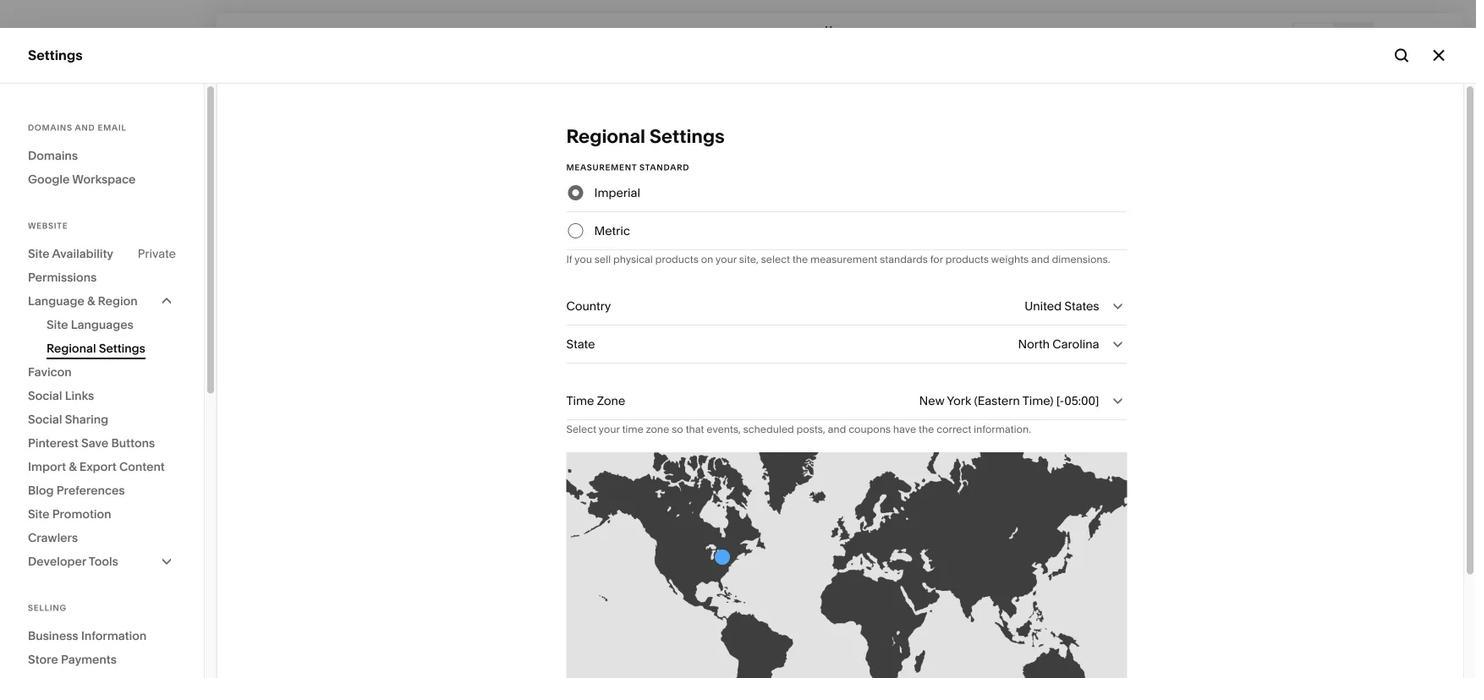 Task type: locate. For each thing, give the bounding box(es) containing it.
settings up domains and email
[[28, 47, 83, 63]]

settings up the site promotion
[[28, 489, 81, 506]]

1 vertical spatial the
[[919, 423, 934, 436]]

for
[[930, 253, 943, 266]]

library
[[68, 459, 113, 476]]

1 vertical spatial site
[[47, 318, 68, 332]]

(eastern
[[974, 394, 1020, 408]]

0 vertical spatial site
[[28, 247, 49, 261]]

1 vertical spatial selling
[[28, 603, 67, 613]]

2 selling from the top
[[28, 603, 67, 613]]

1 horizontal spatial products
[[945, 253, 989, 266]]

developer tools
[[28, 554, 118, 569]]

pinterest save buttons
[[28, 436, 155, 450]]

zone
[[646, 423, 669, 436]]

events,
[[707, 423, 741, 436]]

selling up business
[[28, 603, 67, 613]]

social down favicon
[[28, 389, 62, 403]]

0 horizontal spatial the
[[792, 253, 808, 266]]

1 vertical spatial domains
[[28, 148, 78, 163]]

0 horizontal spatial your
[[599, 423, 620, 436]]

site down blog
[[28, 507, 49, 521]]

business information
[[28, 629, 147, 643]]

2 products from the left
[[945, 253, 989, 266]]

on
[[701, 253, 713, 266]]

site for site languages
[[47, 318, 68, 332]]

social
[[28, 389, 62, 403], [28, 412, 62, 427]]

1 selling from the top
[[28, 135, 72, 151]]

save
[[81, 436, 109, 450]]

settings
[[28, 47, 83, 63], [649, 125, 725, 148], [99, 341, 145, 356], [28, 489, 81, 506]]

site languages link
[[47, 313, 176, 337]]

scheduling link
[[28, 254, 188, 274]]

subscribe button
[[1048, 640, 1127, 670]]

and right posts,
[[828, 423, 846, 436]]

11/22/2023.
[[903, 648, 966, 662]]

preferences
[[56, 483, 125, 498]]

website
[[28, 221, 68, 231]]

0 vertical spatial social
[[28, 389, 62, 403]]

selling link
[[28, 134, 188, 154]]

0 vertical spatial &
[[87, 294, 95, 308]]

site down analytics
[[28, 247, 49, 261]]

0 horizontal spatial &
[[69, 460, 77, 474]]

& up blog preferences
[[69, 460, 77, 474]]

that
[[686, 423, 704, 436]]

0 horizontal spatial products
[[655, 253, 699, 266]]

0 horizontal spatial regional
[[47, 341, 96, 356]]

private
[[138, 247, 176, 261]]

time
[[566, 394, 594, 408]]

your right the on
[[716, 253, 737, 266]]

0 vertical spatial your
[[716, 253, 737, 266]]

1 horizontal spatial regional settings
[[566, 125, 725, 148]]

20%
[[487, 648, 511, 662]]

physical
[[613, 253, 653, 266]]

developer tools link
[[28, 550, 176, 573]]

language
[[28, 294, 84, 308]]

asset library link
[[28, 458, 188, 478]]

regional settings
[[566, 125, 725, 148], [47, 341, 145, 356]]

domains link
[[28, 144, 176, 167]]

favicon link
[[28, 360, 176, 384]]

sharing
[[65, 412, 108, 427]]

a
[[379, 648, 386, 662]]

permissions link
[[28, 266, 176, 289]]

domains for domains
[[28, 148, 78, 163]]

None field
[[566, 288, 1127, 325], [566, 326, 1127, 363], [566, 382, 1127, 420], [566, 288, 1127, 325], [566, 326, 1127, 363], [566, 382, 1127, 420]]

measurement
[[810, 253, 877, 266]]

regional settings up measurement standard
[[566, 125, 725, 148]]

site availability
[[28, 247, 113, 261]]

social up pinterest
[[28, 412, 62, 427]]

0 vertical spatial regional settings
[[566, 125, 725, 148]]

zone
[[597, 394, 625, 408]]

domains for domains and email
[[28, 123, 72, 133]]

0 vertical spatial domains
[[28, 123, 72, 133]]

regional down site languages
[[47, 341, 96, 356]]

state
[[566, 337, 595, 351]]

regional up measurement
[[566, 125, 645, 148]]

email
[[98, 123, 127, 133]]

2 vertical spatial and
[[828, 423, 846, 436]]

and
[[75, 123, 95, 133], [1031, 253, 1049, 266], [828, 423, 846, 436]]

& up site languages
[[87, 294, 95, 308]]

united
[[1025, 299, 1062, 313]]

1 horizontal spatial &
[[87, 294, 95, 308]]

regional
[[566, 125, 645, 148], [47, 341, 96, 356]]

0 vertical spatial the
[[792, 253, 808, 266]]

carolina
[[1052, 337, 1099, 351]]

tab list
[[1294, 23, 1372, 50]]

settings down site languages link
[[99, 341, 145, 356]]

select
[[566, 423, 596, 436]]

developer
[[28, 554, 86, 569]]

language & region link
[[28, 289, 176, 313]]

2 domains from the top
[[28, 148, 78, 163]]

2 vertical spatial site
[[28, 507, 49, 521]]

and right weights
[[1031, 253, 1049, 266]]

site languages
[[47, 318, 133, 332]]

blog
[[28, 483, 54, 498]]

0 horizontal spatial and
[[75, 123, 95, 133]]

payments
[[61, 653, 117, 667]]

for
[[358, 648, 376, 662]]

help
[[28, 519, 58, 536]]

language & region button
[[28, 289, 176, 313]]

site down 'language' at the left
[[47, 318, 68, 332]]

social links
[[28, 389, 94, 403]]

favicon
[[28, 365, 72, 379]]

1 vertical spatial &
[[69, 460, 77, 474]]

0 vertical spatial regional
[[566, 125, 645, 148]]

w11csave20
[[712, 648, 785, 662]]

0 vertical spatial selling
[[28, 135, 72, 151]]

0 horizontal spatial regional settings
[[47, 341, 145, 356]]

1 vertical spatial social
[[28, 412, 62, 427]]

and left email
[[75, 123, 95, 133]]

1 social from the top
[[28, 389, 62, 403]]

2 social from the top
[[28, 412, 62, 427]]

&
[[87, 294, 95, 308], [69, 460, 77, 474]]

products right for
[[945, 253, 989, 266]]

your left time in the left bottom of the page
[[599, 423, 620, 436]]

1 vertical spatial regional
[[47, 341, 96, 356]]

standard
[[639, 162, 689, 173]]

domains
[[28, 123, 72, 133], [28, 148, 78, 163]]

products left the on
[[655, 253, 699, 266]]

site inside site languages link
[[47, 318, 68, 332]]

[-
[[1056, 394, 1064, 408]]

languages
[[71, 318, 133, 332]]

posts,
[[796, 423, 825, 436]]

crawlers
[[28, 531, 78, 545]]

offer
[[969, 648, 997, 662]]

regional settings down site languages
[[47, 341, 145, 356]]

1 vertical spatial and
[[1031, 253, 1049, 266]]

code
[[680, 648, 709, 662]]

social for social links
[[28, 389, 62, 403]]

weights
[[991, 253, 1029, 266]]

your
[[716, 253, 737, 266], [599, 423, 620, 436]]

world map image
[[566, 453, 1127, 678]]

promotion
[[52, 507, 111, 521]]

settings link
[[28, 488, 188, 508]]

site,
[[739, 253, 759, 266]]

site
[[28, 247, 49, 261], [47, 318, 68, 332], [28, 507, 49, 521]]

1 horizontal spatial the
[[919, 423, 934, 436]]

site inside "site promotion" link
[[28, 507, 49, 521]]

selling down domains and email
[[28, 135, 72, 151]]

plan.
[[626, 648, 653, 662]]

the right have
[[919, 423, 934, 436]]

1 domains from the top
[[28, 123, 72, 133]]

take
[[460, 648, 484, 662]]

the right select
[[792, 253, 808, 266]]

& inside "dropdown button"
[[87, 294, 95, 308]]

so
[[672, 423, 683, 436]]

use
[[656, 648, 678, 662]]

united states
[[1025, 299, 1099, 313]]

north carolina
[[1018, 337, 1099, 351]]

the
[[792, 253, 808, 266], [919, 423, 934, 436]]



Task type: describe. For each thing, give the bounding box(es) containing it.
social sharing
[[28, 412, 108, 427]]

buttons
[[111, 436, 155, 450]]

blog preferences link
[[28, 479, 176, 502]]

import & export content link
[[28, 455, 176, 479]]

site promotion
[[28, 507, 111, 521]]

terms.
[[1000, 648, 1035, 662]]

workspace
[[72, 172, 136, 187]]

pinterest save buttons link
[[28, 431, 176, 455]]

settings up standard on the left top
[[649, 125, 725, 148]]

if you sell physical products on your site, select the measurement standards for products weights and dimensions.
[[566, 253, 1110, 266]]

dimensions.
[[1052, 253, 1110, 266]]

1 vertical spatial your
[[599, 423, 620, 436]]

if
[[566, 253, 572, 266]]

information
[[81, 629, 147, 643]]

time)
[[1022, 394, 1053, 408]]

crawlers link
[[28, 526, 176, 550]]

standards
[[880, 253, 928, 266]]

york
[[947, 394, 971, 408]]

& for language
[[87, 294, 95, 308]]

language & region
[[28, 294, 138, 308]]

analytics link
[[28, 224, 188, 244]]

pinterest
[[28, 436, 79, 450]]

home
[[825, 24, 854, 36]]

domains and email
[[28, 123, 127, 133]]

new
[[919, 394, 944, 408]]

help link
[[28, 519, 58, 537]]

measurement
[[566, 162, 637, 173]]

website
[[579, 648, 623, 662]]

import
[[28, 460, 66, 474]]

select your time zone so that events, scheduled posts, and coupons have the correct information.
[[566, 423, 1031, 436]]

north
[[1018, 337, 1050, 351]]

metric
[[594, 224, 630, 238]]

select
[[761, 253, 790, 266]]

time,
[[430, 648, 458, 662]]

availability
[[52, 247, 113, 261]]

& for import
[[69, 460, 77, 474]]

offer terms. link
[[969, 648, 1035, 663]]

any
[[531, 648, 550, 662]]

google workspace link
[[28, 167, 176, 191]]

time
[[622, 423, 644, 436]]

checkout.
[[802, 648, 856, 662]]

off
[[514, 648, 528, 662]]

content
[[119, 460, 165, 474]]

site for site promotion
[[28, 507, 49, 521]]

limited
[[388, 648, 427, 662]]

1 horizontal spatial regional
[[566, 125, 645, 148]]

social for social sharing
[[28, 412, 62, 427]]

developer tools button
[[28, 550, 176, 573]]

subscribe
[[1058, 649, 1118, 661]]

have
[[893, 423, 916, 436]]

1 products from the left
[[655, 253, 699, 266]]

store payments link
[[28, 648, 176, 672]]

asset library
[[28, 459, 113, 476]]

marketing link
[[28, 164, 188, 184]]

social sharing link
[[28, 408, 176, 431]]

business information link
[[28, 624, 176, 648]]

1 horizontal spatial and
[[828, 423, 846, 436]]

coupons
[[849, 423, 891, 436]]

05:00]
[[1064, 394, 1099, 408]]

export
[[79, 460, 116, 474]]

scheduling
[[28, 255, 101, 272]]

import & export content
[[28, 460, 165, 474]]

you
[[574, 253, 592, 266]]

blog preferences
[[28, 483, 125, 498]]

imperial
[[594, 186, 640, 200]]

store payments
[[28, 653, 117, 667]]

1 vertical spatial regional settings
[[47, 341, 145, 356]]

1 horizontal spatial your
[[716, 253, 737, 266]]

links
[[65, 389, 94, 403]]

social links link
[[28, 384, 176, 408]]

marketing
[[28, 165, 94, 181]]

site for site availability
[[28, 247, 49, 261]]

0 vertical spatial and
[[75, 123, 95, 133]]

regional settings link
[[47, 337, 176, 360]]

2 horizontal spatial and
[[1031, 253, 1049, 266]]

states
[[1064, 299, 1099, 313]]

at
[[788, 648, 799, 662]]

new york (eastern time) [-05:00]
[[919, 394, 1099, 408]]

measurement standard
[[566, 162, 689, 173]]

sell
[[594, 253, 611, 266]]

time zone
[[566, 394, 625, 408]]



Task type: vqa. For each thing, say whether or not it's contained in the screenshot.
Custom
no



